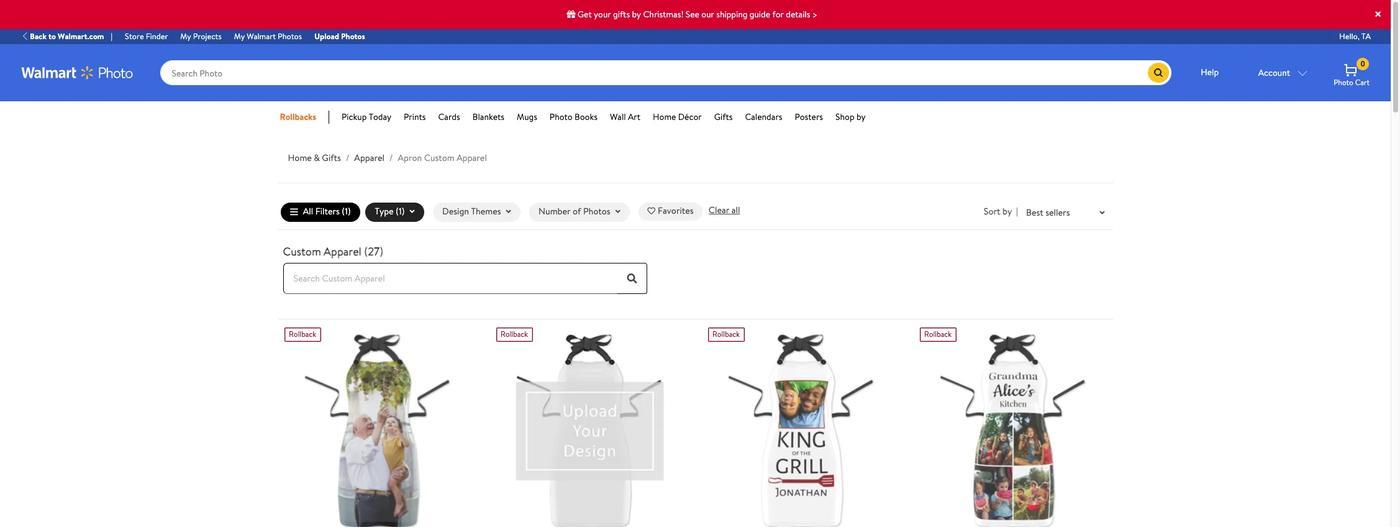 Task type: describe. For each thing, give the bounding box(es) containing it.
prints link
[[404, 111, 426, 124]]

walmart
[[247, 30, 276, 42]]

0
[[1361, 59, 1366, 69]]

type (1)
[[375, 205, 405, 218]]

get your gifts by christmas! see our shipping guide for details >
[[576, 8, 818, 21]]

0 horizontal spatial by
[[632, 8, 641, 21]]

photo books
[[550, 111, 598, 123]]

our
[[702, 8, 715, 21]]

your
[[594, 8, 611, 21]]

shipping
[[717, 8, 748, 21]]

apparel down blankets link
[[457, 152, 487, 164]]

to
[[48, 30, 56, 42]]

number
[[539, 205, 571, 218]]

best sellers
[[1027, 206, 1070, 219]]

wall art
[[610, 111, 641, 123]]

0 vertical spatial gifts
[[714, 111, 733, 123]]

cards
[[438, 111, 460, 123]]

books
[[575, 111, 598, 123]]

art
[[628, 111, 641, 123]]

design themes
[[442, 205, 501, 218]]

3 rollback from the left
[[713, 329, 740, 339]]

photos for number of photos
[[584, 205, 611, 218]]

shop
[[836, 111, 855, 123]]

gift image
[[567, 10, 576, 19]]

&
[[314, 152, 320, 164]]

upload
[[314, 30, 339, 42]]

2 rollback from the left
[[501, 329, 528, 339]]

3 rollback link from the left
[[702, 328, 901, 527]]

angle down image for type (1)
[[410, 208, 415, 216]]

christmas!
[[644, 8, 684, 21]]

0 horizontal spatial custom
[[283, 243, 321, 259]]

apparel link
[[354, 152, 385, 164]]

my walmart photos
[[234, 30, 302, 42]]

my for my walmart photos
[[234, 30, 245, 42]]

photo books link
[[550, 111, 598, 124]]

photos for my walmart photos
[[278, 30, 302, 42]]

store finder link
[[119, 30, 174, 43]]

filters
[[315, 205, 340, 218]]

calendars
[[745, 111, 783, 123]]

sort
[[984, 205, 1001, 218]]

my projects
[[180, 30, 222, 42]]

today
[[369, 111, 392, 123]]

favorites
[[658, 205, 694, 217]]

1 rollback from the left
[[289, 329, 316, 339]]

shop by link
[[836, 111, 866, 124]]

× link
[[1374, 3, 1383, 24]]

angle down image for photos
[[616, 208, 621, 216]]

guide
[[750, 8, 771, 21]]

clear all
[[709, 204, 740, 216]]

for
[[773, 8, 784, 21]]

by for sort by |
[[1003, 205, 1012, 218]]

finder
[[146, 30, 168, 42]]

décor
[[678, 111, 702, 123]]

sort by |
[[984, 205, 1019, 218]]

cards link
[[438, 111, 460, 124]]

of
[[573, 205, 581, 218]]

type
[[375, 205, 394, 218]]

account button
[[1245, 60, 1322, 85]]

my projects link
[[174, 30, 228, 43]]

blankets
[[473, 111, 505, 123]]

apron custom apparel
[[398, 152, 487, 164]]

1 rollback link from the left
[[278, 328, 478, 527]]

pickup
[[342, 111, 367, 123]]

help link
[[1188, 60, 1232, 85]]

design
[[442, 205, 469, 218]]

by for shop by
[[857, 111, 866, 123]]

gifts link
[[714, 111, 733, 124]]

hello, ta
[[1340, 30, 1372, 42]]

2 rollback link from the left
[[490, 328, 690, 527]]

magnifying glass image
[[1154, 67, 1165, 79]]

custom apparel (27)
[[283, 243, 383, 259]]



Task type: locate. For each thing, give the bounding box(es) containing it.
home & gifts
[[288, 152, 341, 164]]

pickup today link
[[342, 111, 392, 124]]

home décor
[[653, 111, 702, 123]]

home left &
[[288, 152, 312, 164]]

×
[[1374, 3, 1383, 24]]

my
[[180, 30, 191, 42], [234, 30, 245, 42]]

by inside shop by link
[[857, 111, 866, 123]]

all
[[303, 205, 313, 218]]

posters link
[[795, 111, 823, 124]]

store
[[125, 30, 144, 42]]

gifts right décor
[[714, 111, 733, 123]]

rollbacks
[[280, 111, 316, 123]]

angle down image
[[410, 208, 415, 216], [616, 208, 621, 216], [1100, 209, 1105, 217]]

0 vertical spatial |
[[111, 30, 113, 42]]

2 horizontal spatial photos
[[584, 205, 611, 218]]

0 vertical spatial photo
[[1334, 77, 1354, 88]]

0 horizontal spatial |
[[111, 30, 113, 42]]

angle down image inside best sellers button
[[1100, 209, 1105, 217]]

mugs
[[517, 111, 537, 123]]

rollback link
[[278, 328, 478, 527], [490, 328, 690, 527], [702, 328, 901, 527], [914, 328, 1113, 527]]

home left décor
[[653, 111, 676, 123]]

1 horizontal spatial my
[[234, 30, 245, 42]]

by inside sort-select element
[[1003, 205, 1012, 218]]

1 vertical spatial custom
[[283, 243, 321, 259]]

(1)
[[342, 205, 351, 218], [396, 205, 405, 218]]

by right the shop at the top right
[[857, 111, 866, 123]]

rollbacks link
[[280, 111, 329, 124]]

1 horizontal spatial custom
[[424, 152, 455, 164]]

1 vertical spatial home
[[288, 152, 312, 164]]

shop by
[[836, 111, 866, 123]]

apparel
[[354, 152, 385, 164], [457, 152, 487, 164], [324, 243, 362, 259]]

(1) right the "type"
[[396, 205, 405, 218]]

pickup today
[[342, 111, 392, 123]]

my walmart photos link
[[228, 30, 308, 43]]

posters
[[795, 111, 823, 123]]

1 horizontal spatial home
[[653, 111, 676, 123]]

photo cart
[[1334, 77, 1370, 88]]

themes
[[471, 205, 501, 218]]

photos right of
[[584, 205, 611, 218]]

photos right walmart
[[278, 30, 302, 42]]

1 vertical spatial photo
[[550, 111, 573, 123]]

rollback
[[289, 329, 316, 339], [501, 329, 528, 339], [713, 329, 740, 339], [925, 329, 952, 339]]

back
[[30, 30, 47, 42]]

projects
[[193, 30, 222, 42]]

0 vertical spatial custom
[[424, 152, 455, 164]]

0 horizontal spatial home
[[288, 152, 312, 164]]

upload photos
[[314, 30, 365, 42]]

calendars link
[[745, 111, 783, 124]]

0 horizontal spatial photo
[[550, 111, 573, 123]]

gifts right &
[[322, 152, 341, 164]]

photo left books
[[550, 111, 573, 123]]

| left best
[[1017, 205, 1019, 218]]

1 horizontal spatial photo
[[1334, 77, 1354, 88]]

home & gifts link
[[288, 152, 341, 164]]

number of photos
[[539, 205, 611, 218]]

custom
[[424, 152, 455, 164], [283, 243, 321, 259]]

0 horizontal spatial (1)
[[342, 205, 351, 218]]

0 horizontal spatial gifts
[[322, 152, 341, 164]]

cart
[[1356, 77, 1370, 88]]

4 rollback link from the left
[[914, 328, 1113, 527]]

1 horizontal spatial (1)
[[396, 205, 405, 218]]

prints
[[404, 111, 426, 123]]

photo
[[1334, 77, 1354, 88], [550, 111, 573, 123]]

photos inside upload photos link
[[341, 30, 365, 42]]

|
[[111, 30, 113, 42], [1017, 205, 1019, 218]]

clear
[[709, 204, 730, 216]]

my left projects at the left top
[[180, 30, 191, 42]]

details
[[786, 8, 811, 21]]

>
[[813, 8, 818, 21]]

store finder
[[125, 30, 168, 42]]

0 vertical spatial by
[[632, 8, 641, 21]]

(27)
[[364, 243, 383, 259]]

| left store
[[111, 30, 113, 42]]

home for home décor
[[653, 111, 676, 123]]

1 my from the left
[[180, 30, 191, 42]]

0 vertical spatial home
[[653, 111, 676, 123]]

all filters (1)
[[303, 205, 351, 218]]

1 vertical spatial by
[[857, 111, 866, 123]]

best
[[1027, 206, 1044, 219]]

by right sort
[[1003, 205, 1012, 218]]

photo left cart
[[1334, 77, 1354, 88]]

apron
[[398, 152, 422, 164]]

blankets link
[[473, 111, 505, 124]]

wall
[[610, 111, 626, 123]]

hello,
[[1340, 30, 1360, 42]]

see
[[686, 8, 700, 21]]

upload photos link
[[308, 30, 372, 43]]

apparel left apron
[[354, 152, 385, 164]]

0 horizontal spatial my
[[180, 30, 191, 42]]

apparel left (27)
[[324, 243, 362, 259]]

Search Custom Apparel search field
[[283, 263, 618, 294]]

1 horizontal spatial photos
[[341, 30, 365, 42]]

custom right apron
[[424, 152, 455, 164]]

gifts
[[613, 8, 630, 21]]

back arrow image
[[21, 32, 30, 40]]

my for my projects
[[180, 30, 191, 42]]

1 horizontal spatial by
[[857, 111, 866, 123]]

photo for photo cart
[[1334, 77, 1354, 88]]

clear all link
[[709, 204, 740, 217]]

home
[[653, 111, 676, 123], [288, 152, 312, 164]]

1 vertical spatial |
[[1017, 205, 1019, 218]]

2 horizontal spatial by
[[1003, 205, 1012, 218]]

photos inside my walmart photos "link"
[[278, 30, 302, 42]]

2 horizontal spatial angle down image
[[1100, 209, 1105, 217]]

2 my from the left
[[234, 30, 245, 42]]

1 vertical spatial gifts
[[322, 152, 341, 164]]

ta
[[1362, 30, 1372, 42]]

0 horizontal spatial photos
[[278, 30, 302, 42]]

heart image
[[648, 207, 656, 215]]

4 rollback from the left
[[925, 329, 952, 339]]

sort-select element
[[984, 205, 1019, 219]]

back to walmart.com |
[[30, 30, 113, 42]]

home décor link
[[653, 111, 702, 124]]

1 horizontal spatial angle down image
[[616, 208, 621, 216]]

2 (1) from the left
[[396, 205, 405, 218]]

wall art link
[[610, 111, 641, 124]]

help
[[1201, 66, 1219, 78]]

(1) right 'filters'
[[342, 205, 351, 218]]

my left walmart
[[234, 30, 245, 42]]

my inside "link"
[[234, 30, 245, 42]]

angle down image right the sellers
[[1100, 209, 1105, 217]]

custom down all
[[283, 243, 321, 259]]

0 horizontal spatial angle down image
[[410, 208, 415, 216]]

photo for photo books
[[550, 111, 573, 123]]

walmart.com
[[58, 30, 104, 42]]

angle down image right the type (1)
[[410, 208, 415, 216]]

2 vertical spatial by
[[1003, 205, 1012, 218]]

home for home & gifts
[[288, 152, 312, 164]]

1 horizontal spatial |
[[1017, 205, 1019, 218]]

best sellers button
[[1019, 200, 1113, 224]]

1 (1) from the left
[[342, 205, 351, 218]]

| inside sort-select element
[[1017, 205, 1019, 218]]

angle down image left heart image
[[616, 208, 621, 216]]

angle down image
[[506, 208, 511, 216]]

mugs link
[[517, 111, 537, 124]]

all
[[732, 204, 740, 216]]

by right gifts
[[632, 8, 641, 21]]

get
[[578, 8, 592, 21]]

Search Photo text field
[[160, 60, 1149, 85]]

sellers
[[1046, 206, 1070, 219]]

account
[[1259, 66, 1291, 79]]

photos
[[278, 30, 302, 42], [341, 30, 365, 42], [584, 205, 611, 218]]

1 horizontal spatial gifts
[[714, 111, 733, 123]]

photos right upload
[[341, 30, 365, 42]]



Task type: vqa. For each thing, say whether or not it's contained in the screenshot.
My to the left
yes



